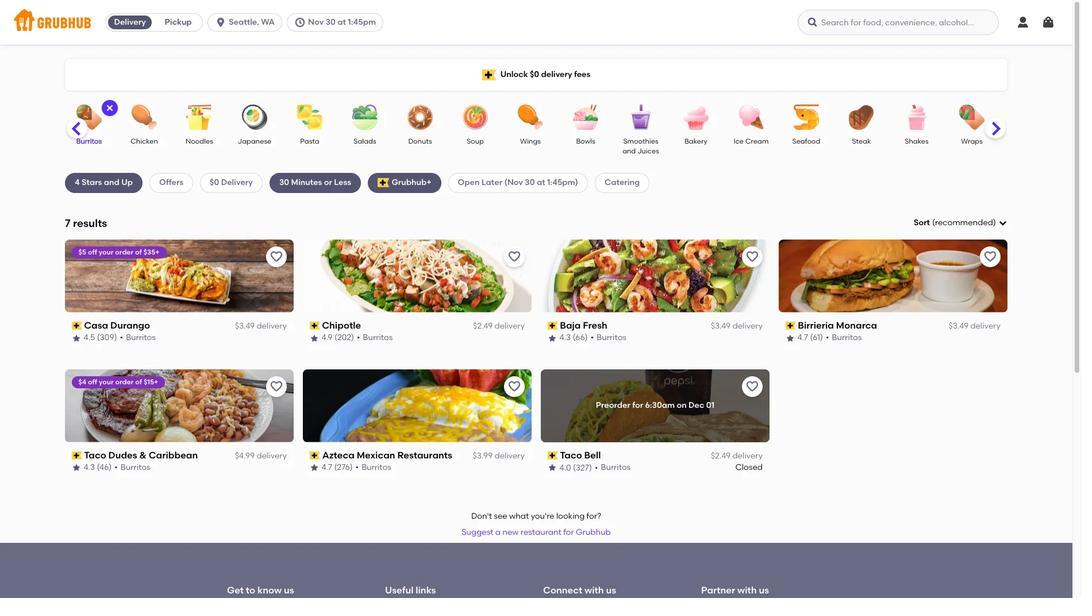 Task type: describe. For each thing, give the bounding box(es) containing it.
offers
[[159, 178, 183, 188]]

save this restaurant button for chipotle
[[504, 246, 525, 267]]

know
[[258, 585, 282, 596]]

save this restaurant image for birrieria monarca
[[983, 250, 997, 264]]

juices
[[638, 147, 659, 155]]

taco for taco dudes & caribbean
[[84, 450, 106, 461]]

taco for taco bell
[[560, 450, 582, 461]]

taco dudes & caribbean logo image
[[65, 369, 294, 442]]

azteca mexican restaurants
[[322, 450, 452, 461]]

get to know us
[[227, 585, 294, 596]]

wings image
[[510, 105, 551, 130]]

unlock
[[500, 69, 528, 79]]

pickup
[[165, 17, 192, 27]]

taco dudes & caribbean
[[84, 450, 198, 461]]

of for dudes
[[135, 378, 142, 386]]

wraps image
[[952, 105, 992, 130]]

results
[[73, 216, 107, 230]]

mexican
[[357, 450, 395, 461]]

(61)
[[810, 333, 823, 343]]

bowls
[[576, 137, 595, 145]]

pasta
[[300, 137, 319, 145]]

off for casa
[[88, 248, 97, 256]]

catering
[[605, 178, 640, 188]]

of for durango
[[135, 248, 142, 256]]

save this restaurant image for taco bell
[[746, 380, 759, 394]]

delivery button
[[106, 13, 154, 32]]

bakery image
[[676, 105, 716, 130]]

• for casa durango
[[120, 333, 123, 343]]

birrieria
[[798, 320, 834, 331]]

on
[[677, 401, 687, 410]]

fresh
[[583, 320, 608, 331]]

subscription pass image for azteca mexican restaurants
[[310, 452, 320, 460]]

pickup button
[[154, 13, 202, 32]]

main navigation navigation
[[0, 0, 1073, 45]]

$4.99
[[235, 451, 255, 461]]

burritos for chipotle
[[363, 333, 393, 343]]

delivery inside button
[[114, 17, 146, 27]]

delivery for azteca mexican restaurants
[[495, 451, 525, 461]]

1 vertical spatial $0
[[210, 178, 219, 188]]

0 horizontal spatial 30
[[279, 178, 289, 188]]

4.5
[[84, 333, 95, 343]]

baja fresh
[[560, 320, 608, 331]]

suggest a new restaurant for grubhub
[[462, 528, 611, 537]]

0 horizontal spatial svg image
[[105, 103, 114, 113]]

• for chipotle
[[357, 333, 360, 343]]

4.0
[[560, 463, 571, 473]]

(nov
[[504, 178, 523, 188]]

4.7 (61)
[[798, 333, 823, 343]]

order for dudes
[[116, 378, 134, 386]]

preorder for 6:30am on dec 01
[[596, 401, 715, 410]]

svg image inside seattle, wa button
[[215, 17, 227, 28]]

grubhub plus flag logo image for unlock $0 delivery fees
[[482, 69, 496, 80]]

$0 delivery
[[210, 178, 253, 188]]

nov 30 at 1:45pm
[[308, 17, 376, 27]]

at inside 7 results "main content"
[[537, 178, 545, 188]]

taco bell
[[560, 450, 601, 461]]

salads image
[[345, 105, 385, 130]]

1 us from the left
[[284, 585, 294, 596]]

30 inside button
[[326, 17, 336, 27]]

your for taco
[[99, 378, 114, 386]]

useful links
[[385, 585, 436, 596]]

save this restaurant button for baja fresh
[[742, 246, 763, 267]]

subscription pass image for baja fresh
[[548, 322, 558, 330]]

partner with us
[[701, 585, 769, 596]]

ice
[[734, 137, 744, 145]]

birrieria monarca logo image
[[779, 240, 1008, 313]]

useful
[[385, 585, 414, 596]]

save this restaurant image for azteca mexican restaurants
[[508, 380, 521, 394]]

star icon image for taco dudes & caribbean
[[72, 464, 81, 473]]

up
[[121, 178, 133, 188]]

fees
[[574, 69, 591, 79]]

4.3 for taco dudes & caribbean
[[84, 463, 95, 473]]

4.3 (66)
[[560, 333, 588, 343]]

30 minutes or less
[[279, 178, 351, 188]]

star icon image for chipotle
[[310, 334, 319, 343]]

$3.49 delivery for birrieria monarca
[[949, 321, 1001, 331]]

restaurant
[[521, 528, 562, 537]]

wa
[[261, 17, 275, 27]]

subscription pass image for birrieria monarca
[[786, 322, 796, 330]]

• for birrieria monarca
[[826, 333, 829, 343]]

4.0 (327)
[[560, 463, 592, 473]]

• burritos for azteca mexican restaurants
[[356, 463, 392, 473]]

off for taco
[[88, 378, 97, 386]]

unlock $0 delivery fees
[[500, 69, 591, 79]]

star icon image for casa durango
[[72, 334, 81, 343]]

save this restaurant button for taco bell
[[742, 376, 763, 397]]

$3.49 delivery for baja fresh
[[711, 321, 763, 331]]

4.3 for baja fresh
[[560, 333, 571, 343]]

$4.99 delivery
[[235, 451, 287, 461]]

baja fresh logo image
[[541, 240, 770, 313]]

$5 off your order of $35+
[[79, 248, 160, 256]]

for inside button
[[563, 528, 574, 537]]

$3.49 for fresh
[[711, 321, 731, 331]]

4.7 (276)
[[322, 463, 353, 473]]

delivery for chipotle
[[495, 321, 525, 331]]

us for connect with us
[[606, 585, 616, 596]]

burritos for taco dudes & caribbean
[[121, 463, 151, 473]]

bell
[[585, 450, 601, 461]]

$2.49 delivery for taco bell
[[711, 451, 763, 461]]

• burritos for chipotle
[[357, 333, 393, 343]]

salads
[[354, 137, 376, 145]]

4.3 (46)
[[84, 463, 112, 473]]

• burritos for casa durango
[[120, 333, 156, 343]]

delivery for taco dudes & caribbean
[[257, 451, 287, 461]]

caribbean
[[149, 450, 198, 461]]

burritos for birrieria monarca
[[832, 333, 862, 343]]

a
[[495, 528, 501, 537]]

casa
[[84, 320, 109, 331]]

• for taco dudes & caribbean
[[115, 463, 118, 473]]

at inside nov 30 at 1:45pm button
[[338, 17, 346, 27]]

dec
[[689, 401, 704, 410]]

burritos down the bell
[[601, 463, 631, 473]]

noodles
[[186, 137, 213, 145]]

grubhub+
[[392, 178, 431, 188]]

(276)
[[334, 463, 353, 473]]

preorder
[[596, 401, 630, 410]]

and inside smoothies and juices
[[623, 147, 636, 155]]

steak image
[[842, 105, 882, 130]]

1 horizontal spatial svg image
[[807, 17, 819, 28]]

donuts
[[408, 137, 432, 145]]

delivery for baja fresh
[[733, 321, 763, 331]]

$4 off your order of $15+
[[79, 378, 159, 386]]

2 horizontal spatial svg image
[[1042, 16, 1055, 29]]

connect
[[543, 585, 582, 596]]

dudes
[[109, 450, 137, 461]]

to
[[246, 585, 255, 596]]

• down the bell
[[595, 463, 598, 473]]

cream
[[745, 137, 769, 145]]

• burritos down the bell
[[595, 463, 631, 473]]

none field inside 7 results "main content"
[[914, 217, 1008, 229]]

smoothies
[[623, 137, 658, 145]]

burritos for azteca mexican restaurants
[[362, 463, 392, 473]]

• burritos for taco dudes & caribbean
[[115, 463, 151, 473]]

subscription pass image for taco dudes & caribbean
[[72, 452, 82, 460]]

$5
[[79, 248, 87, 256]]

chicken image
[[124, 105, 164, 130]]

1 horizontal spatial $0
[[530, 69, 539, 79]]

with for partner
[[738, 585, 757, 596]]

donuts image
[[400, 105, 440, 130]]

• burritos for birrieria monarca
[[826, 333, 862, 343]]

noodles image
[[179, 105, 220, 130]]

japanese
[[238, 137, 271, 145]]

closed
[[735, 463, 763, 473]]

4.9
[[322, 333, 333, 343]]

for?
[[587, 512, 601, 521]]

7 results main content
[[0, 45, 1073, 598]]

ice cream
[[734, 137, 769, 145]]

recommended
[[935, 218, 993, 228]]

sort
[[914, 218, 930, 228]]



Task type: locate. For each thing, give the bounding box(es) containing it.
1 horizontal spatial taco
[[560, 450, 582, 461]]

• right (61)
[[826, 333, 829, 343]]

burritos for casa durango
[[126, 333, 156, 343]]

seattle, wa button
[[208, 13, 287, 32]]

3 $3.49 delivery from the left
[[949, 321, 1001, 331]]

4.7 for birrieria monarca
[[798, 333, 808, 343]]

delivery for birrieria monarca
[[971, 321, 1001, 331]]

stars
[[82, 178, 102, 188]]

1 off from the top
[[88, 248, 97, 256]]

shakes
[[905, 137, 929, 145]]

wraps
[[961, 137, 983, 145]]

6:30am
[[645, 401, 675, 410]]

• right (46)
[[115, 463, 118, 473]]

wings
[[520, 137, 541, 145]]

at left 1:45pm)
[[537, 178, 545, 188]]

smoothies and juices image
[[621, 105, 661, 130]]

azteca
[[322, 450, 355, 461]]

star icon image left 4.3 (66)
[[548, 334, 557, 343]]

at left 1:45pm
[[338, 17, 346, 27]]

burritos down durango
[[126, 333, 156, 343]]

0 horizontal spatial for
[[563, 528, 574, 537]]

taco up 4.3 (46)
[[84, 450, 106, 461]]

steak
[[852, 137, 871, 145]]

2 $3.49 from the left
[[711, 321, 731, 331]]

0 vertical spatial for
[[632, 401, 643, 410]]

grubhub plus flag logo image
[[482, 69, 496, 80], [378, 178, 389, 188]]

• for azteca mexican restaurants
[[356, 463, 359, 473]]

your right $5
[[99, 248, 114, 256]]

nov
[[308, 17, 324, 27]]

30 right nov
[[326, 17, 336, 27]]

1 vertical spatial and
[[104, 178, 119, 188]]

subscription pass image left dudes
[[72, 452, 82, 460]]

1 vertical spatial 4.3
[[84, 463, 95, 473]]

order left $15+
[[116, 378, 134, 386]]

0 vertical spatial and
[[623, 147, 636, 155]]

burritos down birrieria monarca at the bottom right
[[832, 333, 862, 343]]

0 horizontal spatial at
[[338, 17, 346, 27]]

0 horizontal spatial with
[[585, 585, 604, 596]]

what
[[509, 512, 529, 521]]

$2.49
[[473, 321, 493, 331], [711, 451, 731, 461]]

minutes
[[291, 178, 322, 188]]

$0 right unlock
[[530, 69, 539, 79]]

grubhub
[[576, 528, 611, 537]]

at
[[338, 17, 346, 27], [537, 178, 545, 188]]

$3.49 for durango
[[235, 321, 255, 331]]

0 horizontal spatial delivery
[[114, 17, 146, 27]]

nov 30 at 1:45pm button
[[287, 13, 388, 32]]

$3.49 for monarca
[[949, 321, 969, 331]]

save this restaurant button for birrieria monarca
[[980, 246, 1001, 267]]

1 $3.49 from the left
[[235, 321, 255, 331]]

birrieria monarca
[[798, 320, 877, 331]]

4.7 left (61)
[[798, 333, 808, 343]]

• burritos down fresh
[[591, 333, 627, 343]]

3 us from the left
[[759, 585, 769, 596]]

$3.49 delivery for casa durango
[[235, 321, 287, 331]]

• right (276)
[[356, 463, 359, 473]]

star icon image for baja fresh
[[548, 334, 557, 343]]

order left $35+
[[115, 248, 134, 256]]

0 horizontal spatial and
[[104, 178, 119, 188]]

open later (nov 30 at 1:45pm)
[[458, 178, 578, 188]]

ice cream image
[[731, 105, 771, 130]]

1 horizontal spatial save this restaurant image
[[746, 380, 759, 394]]

shakes image
[[897, 105, 937, 130]]

burritos right (202)
[[363, 333, 393, 343]]

star icon image left the 4.7 (276)
[[310, 464, 319, 473]]

4.5 (309)
[[84, 333, 117, 343]]

• burritos for baja fresh
[[591, 333, 627, 343]]

1 vertical spatial at
[[537, 178, 545, 188]]

soup image
[[455, 105, 495, 130]]

(66)
[[573, 333, 588, 343]]

2 horizontal spatial save this restaurant image
[[983, 250, 997, 264]]

(
[[932, 218, 935, 228]]

seattle,
[[229, 17, 259, 27]]

$2.49 delivery for chipotle
[[473, 321, 525, 331]]

2 us from the left
[[606, 585, 616, 596]]

0 vertical spatial 4.3
[[560, 333, 571, 343]]

us
[[284, 585, 294, 596], [606, 585, 616, 596], [759, 585, 769, 596]]

us right know
[[284, 585, 294, 596]]

taco up 4.0 (327)
[[560, 450, 582, 461]]

• right the (66)
[[591, 333, 594, 343]]

$2.49 delivery
[[473, 321, 525, 331], [711, 451, 763, 461]]

1 $3.49 delivery from the left
[[235, 321, 287, 331]]

subscription pass image for chipotle
[[310, 322, 320, 330]]

svg image
[[1016, 16, 1030, 29], [215, 17, 227, 28], [294, 17, 306, 28], [998, 219, 1008, 228]]

$3.49 delivery
[[235, 321, 287, 331], [711, 321, 763, 331], [949, 321, 1001, 331]]

star icon image left 4.7 (61)
[[786, 334, 795, 343]]

4.7 for azteca mexican restaurants
[[322, 463, 333, 473]]

delivery
[[114, 17, 146, 27], [221, 178, 253, 188]]

0 horizontal spatial 4.7
[[322, 463, 333, 473]]

burritos down taco dudes & caribbean
[[121, 463, 151, 473]]

0 vertical spatial order
[[115, 248, 134, 256]]

don't see what you're looking for?
[[471, 512, 601, 521]]

0 vertical spatial $2.49
[[473, 321, 493, 331]]

subscription pass image left casa
[[72, 322, 82, 330]]

order
[[115, 248, 134, 256], [116, 378, 134, 386]]

order for durango
[[115, 248, 134, 256]]

(327)
[[573, 463, 592, 473]]

$2.49 for chipotle
[[473, 321, 493, 331]]

&
[[140, 450, 147, 461]]

3 $3.49 from the left
[[949, 321, 969, 331]]

bowls image
[[566, 105, 606, 130]]

subscription pass image
[[310, 322, 320, 330], [786, 322, 796, 330], [72, 452, 82, 460], [548, 452, 558, 460]]

1 vertical spatial your
[[99, 378, 114, 386]]

• for baja fresh
[[591, 333, 594, 343]]

subscription pass image left azteca
[[310, 452, 320, 460]]

1:45pm
[[348, 17, 376, 27]]

0 horizontal spatial us
[[284, 585, 294, 596]]

1 horizontal spatial delivery
[[221, 178, 253, 188]]

2 of from the top
[[135, 378, 142, 386]]

0 horizontal spatial 4.3
[[84, 463, 95, 473]]

azteca mexican restaurants logo image
[[303, 369, 532, 442]]

0 vertical spatial $2.49 delivery
[[473, 321, 525, 331]]

2 horizontal spatial 30
[[525, 178, 535, 188]]

• burritos down birrieria monarca at the bottom right
[[826, 333, 862, 343]]

later
[[482, 178, 502, 188]]

4.7 left (276)
[[322, 463, 333, 473]]

0 horizontal spatial $3.49
[[235, 321, 255, 331]]

2 horizontal spatial subscription pass image
[[548, 322, 558, 330]]

4.3 down baja
[[560, 333, 571, 343]]

0 horizontal spatial $2.49
[[473, 321, 493, 331]]

2 your from the top
[[99, 378, 114, 386]]

1 vertical spatial $2.49
[[711, 451, 731, 461]]

1 vertical spatial $2.49 delivery
[[711, 451, 763, 461]]

subscription pass image left birrieria
[[786, 322, 796, 330]]

0 vertical spatial off
[[88, 248, 97, 256]]

us for partner with us
[[759, 585, 769, 596]]

none field containing sort
[[914, 217, 1008, 229]]

7
[[65, 216, 70, 230]]

star icon image left 4.0
[[548, 464, 557, 473]]

0 horizontal spatial taco
[[84, 450, 106, 461]]

0 vertical spatial $0
[[530, 69, 539, 79]]

• right (202)
[[357, 333, 360, 343]]

1 with from the left
[[585, 585, 604, 596]]

and
[[623, 147, 636, 155], [104, 178, 119, 188]]

japanese image
[[235, 105, 275, 130]]

1 horizontal spatial $3.49
[[711, 321, 731, 331]]

1 your from the top
[[99, 248, 114, 256]]

• down casa durango
[[120, 333, 123, 343]]

1 horizontal spatial $2.49 delivery
[[711, 451, 763, 461]]

1 horizontal spatial $3.49 delivery
[[711, 321, 763, 331]]

4 stars and up
[[75, 178, 133, 188]]

0 vertical spatial grubhub plus flag logo image
[[482, 69, 496, 80]]

save this restaurant image
[[983, 250, 997, 264], [508, 380, 521, 394], [746, 380, 759, 394]]

bakery
[[685, 137, 707, 145]]

1 horizontal spatial for
[[632, 401, 643, 410]]

burritos down fresh
[[597, 333, 627, 343]]

2 $3.49 delivery from the left
[[711, 321, 763, 331]]

pasta image
[[290, 105, 330, 130]]

1 vertical spatial for
[[563, 528, 574, 537]]

0 horizontal spatial $3.49 delivery
[[235, 321, 287, 331]]

1 vertical spatial grubhub plus flag logo image
[[378, 178, 389, 188]]

save this restaurant button for azteca mexican restaurants
[[504, 376, 525, 397]]

for down looking
[[563, 528, 574, 537]]

• burritos down taco dudes & caribbean
[[115, 463, 151, 473]]

subscription pass image left chipotle in the left bottom of the page
[[310, 322, 320, 330]]

burritos down "burritos" image
[[76, 137, 102, 145]]

0 vertical spatial of
[[135, 248, 142, 256]]

star icon image for birrieria monarca
[[786, 334, 795, 343]]

subscription pass image for casa durango
[[72, 322, 82, 330]]

casa durango
[[84, 320, 150, 331]]

1 vertical spatial 4.7
[[322, 463, 333, 473]]

None field
[[914, 217, 1008, 229]]

01
[[706, 401, 715, 410]]

2 horizontal spatial us
[[759, 585, 769, 596]]

subscription pass image
[[72, 322, 82, 330], [548, 322, 558, 330], [310, 452, 320, 460]]

$0 right offers
[[210, 178, 219, 188]]

• burritos down durango
[[120, 333, 156, 343]]

1:45pm)
[[547, 178, 578, 188]]

subscription pass image for taco bell
[[548, 452, 558, 460]]

burritos image
[[69, 105, 109, 130]]

1 horizontal spatial 4.3
[[560, 333, 571, 343]]

0 horizontal spatial grubhub plus flag logo image
[[378, 178, 389, 188]]

2 taco from the left
[[560, 450, 582, 461]]

svg image
[[1042, 16, 1055, 29], [807, 17, 819, 28], [105, 103, 114, 113]]

1 horizontal spatial with
[[738, 585, 757, 596]]

•
[[120, 333, 123, 343], [357, 333, 360, 343], [591, 333, 594, 343], [826, 333, 829, 343], [115, 463, 118, 473], [356, 463, 359, 473], [595, 463, 598, 473]]

30 left minutes
[[279, 178, 289, 188]]

restaurants
[[397, 450, 452, 461]]

2 horizontal spatial $3.49 delivery
[[949, 321, 1001, 331]]

star icon image left 4.3 (46)
[[72, 464, 81, 473]]

with for connect
[[585, 585, 604, 596]]

or
[[324, 178, 332, 188]]

(202)
[[335, 333, 354, 343]]

and down smoothies
[[623, 147, 636, 155]]

soup
[[467, 137, 484, 145]]

off right $5
[[88, 248, 97, 256]]

1 horizontal spatial and
[[623, 147, 636, 155]]

of left $15+
[[135, 378, 142, 386]]

delivery for casa durango
[[257, 321, 287, 331]]

casa durango logo image
[[65, 240, 294, 313]]

• burritos right (202)
[[357, 333, 393, 343]]

less
[[334, 178, 351, 188]]

smoothies and juices
[[623, 137, 659, 155]]

0 horizontal spatial $0
[[210, 178, 219, 188]]

suggest
[[462, 528, 493, 537]]

0 horizontal spatial $2.49 delivery
[[473, 321, 525, 331]]

subscription pass image left taco bell on the right
[[548, 452, 558, 460]]

4.9 (202)
[[322, 333, 354, 343]]

• burritos down the mexican
[[356, 463, 392, 473]]

off right $4
[[88, 378, 97, 386]]

1 vertical spatial order
[[116, 378, 134, 386]]

grubhub plus flag logo image left grubhub+
[[378, 178, 389, 188]]

your for casa
[[99, 248, 114, 256]]

burritos for baja fresh
[[597, 333, 627, 343]]

get
[[227, 585, 244, 596]]

for left 6:30am
[[632, 401, 643, 410]]

of
[[135, 248, 142, 256], [135, 378, 142, 386]]

grubhub plus flag logo image left unlock
[[482, 69, 496, 80]]

us right the connect on the right bottom of page
[[606, 585, 616, 596]]

delivery inside 7 results "main content"
[[221, 178, 253, 188]]

partner
[[701, 585, 735, 596]]

0 vertical spatial at
[[338, 17, 346, 27]]

2 horizontal spatial $3.49
[[949, 321, 969, 331]]

your right $4
[[99, 378, 114, 386]]

vegetarian image
[[1007, 105, 1047, 130]]

1 vertical spatial of
[[135, 378, 142, 386]]

sort ( recommended )
[[914, 218, 996, 228]]

monarca
[[837, 320, 877, 331]]

burritos down the mexican
[[362, 463, 392, 473]]

of left $35+
[[135, 248, 142, 256]]

• burritos
[[120, 333, 156, 343], [357, 333, 393, 343], [591, 333, 627, 343], [826, 333, 862, 343], [115, 463, 151, 473], [356, 463, 392, 473], [595, 463, 631, 473]]

chicken
[[131, 137, 158, 145]]

and left up
[[104, 178, 119, 188]]

1 horizontal spatial at
[[537, 178, 545, 188]]

$2.49 for taco bell
[[711, 451, 731, 461]]

save this restaurant button
[[266, 246, 287, 267], [504, 246, 525, 267], [742, 246, 763, 267], [980, 246, 1001, 267], [266, 376, 287, 397], [504, 376, 525, 397], [742, 376, 763, 397]]

4.7
[[798, 333, 808, 343], [322, 463, 333, 473]]

2 off from the top
[[88, 378, 97, 386]]

1 horizontal spatial subscription pass image
[[310, 452, 320, 460]]

grubhub plus flag logo image for grubhub+
[[378, 178, 389, 188]]

new
[[503, 528, 519, 537]]

0 horizontal spatial subscription pass image
[[72, 322, 82, 330]]

baja
[[560, 320, 581, 331]]

1 horizontal spatial grubhub plus flag logo image
[[482, 69, 496, 80]]

with right the connect on the right bottom of page
[[585, 585, 604, 596]]

chipotle
[[322, 320, 361, 331]]

delivery left the pickup
[[114, 17, 146, 27]]

0 vertical spatial delivery
[[114, 17, 146, 27]]

1 vertical spatial off
[[88, 378, 97, 386]]

1 vertical spatial delivery
[[221, 178, 253, 188]]

star icon image left 4.9
[[310, 334, 319, 343]]

1 horizontal spatial 4.7
[[798, 333, 808, 343]]

30 right (nov
[[525, 178, 535, 188]]

us right partner
[[759, 585, 769, 596]]

star icon image
[[72, 334, 81, 343], [310, 334, 319, 343], [548, 334, 557, 343], [786, 334, 795, 343], [72, 464, 81, 473], [310, 464, 319, 473], [548, 464, 557, 473]]

2 with from the left
[[738, 585, 757, 596]]

with right partner
[[738, 585, 757, 596]]

subscription pass image left baja
[[548, 322, 558, 330]]

1 taco from the left
[[84, 450, 106, 461]]

open
[[458, 178, 480, 188]]

chipotle logo image
[[303, 240, 532, 313]]

save this restaurant image
[[270, 250, 283, 264], [508, 250, 521, 264], [746, 250, 759, 264], [270, 380, 283, 394]]

don't
[[471, 512, 492, 521]]

delivery down "japanese"
[[221, 178, 253, 188]]

Search for food, convenience, alcohol... search field
[[798, 10, 999, 35]]

star icon image for azteca mexican restaurants
[[310, 464, 319, 473]]

seafood image
[[786, 105, 827, 130]]

suggest a new restaurant for grubhub button
[[457, 523, 616, 543]]

1 horizontal spatial 30
[[326, 17, 336, 27]]

$3.99
[[473, 451, 493, 461]]

svg image inside nov 30 at 1:45pm button
[[294, 17, 306, 28]]

see
[[494, 512, 507, 521]]

4
[[75, 178, 80, 188]]

0 vertical spatial 4.7
[[798, 333, 808, 343]]

star icon image left 4.5
[[72, 334, 81, 343]]

4.3 left (46)
[[84, 463, 95, 473]]

0 horizontal spatial save this restaurant image
[[508, 380, 521, 394]]

1 horizontal spatial us
[[606, 585, 616, 596]]

1 horizontal spatial $2.49
[[711, 451, 731, 461]]

connect with us
[[543, 585, 616, 596]]

1 of from the top
[[135, 248, 142, 256]]

looking
[[556, 512, 585, 521]]

(309)
[[97, 333, 117, 343]]

delivery for taco bell
[[733, 451, 763, 461]]

7 results
[[65, 216, 107, 230]]

0 vertical spatial your
[[99, 248, 114, 256]]



Task type: vqa. For each thing, say whether or not it's contained in the screenshot.
the Star icon related to Azteca Mexican Restaurants
yes



